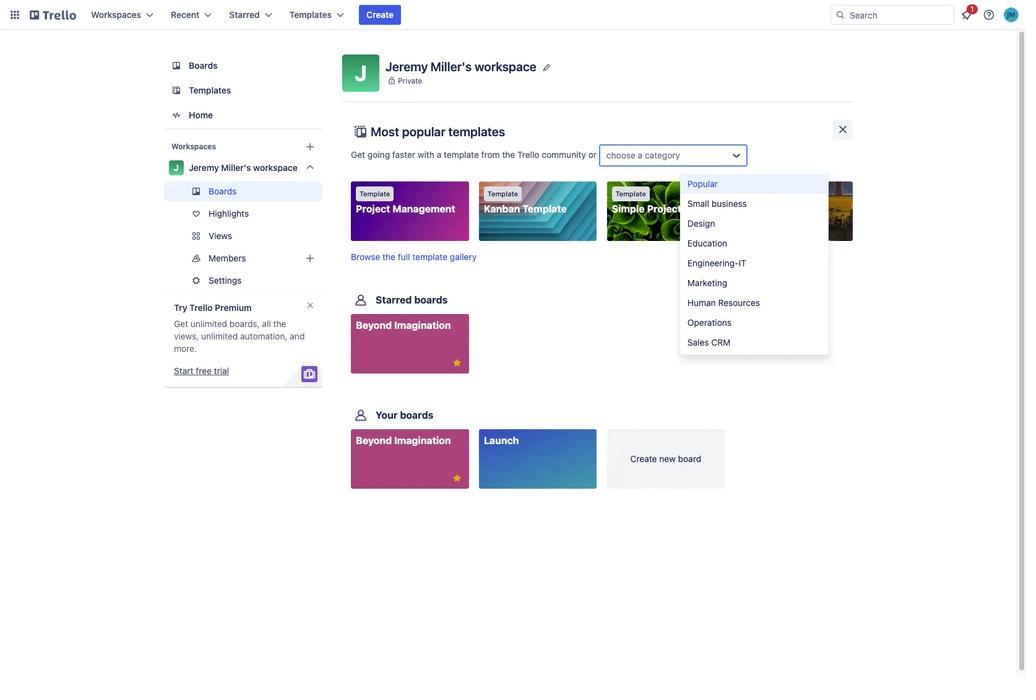 Task type: describe. For each thing, give the bounding box(es) containing it.
project inside template project management
[[356, 203, 391, 214]]

template remote team hub
[[740, 190, 828, 214]]

simple
[[612, 203, 645, 214]]

highlights link
[[164, 204, 323, 224]]

management
[[393, 203, 456, 214]]

template simple project board
[[612, 190, 713, 214]]

add image
[[303, 251, 318, 266]]

j button
[[343, 55, 380, 92]]

0 horizontal spatial workspace
[[253, 162, 298, 173]]

recent
[[171, 9, 200, 20]]

create for create
[[367, 9, 394, 20]]

create a workspace image
[[303, 139, 318, 154]]

starred boards
[[376, 294, 448, 306]]

beyond imagination for 1st beyond imagination "link" from the top of the page
[[356, 320, 451, 331]]

create for create new board
[[631, 454, 658, 464]]

0 vertical spatial workspace
[[475, 59, 537, 73]]

board
[[684, 203, 713, 214]]

more.
[[174, 343, 197, 354]]

business
[[712, 198, 748, 209]]

template kanban template
[[484, 190, 567, 214]]

home image
[[169, 108, 184, 123]]

0 vertical spatial unlimited
[[191, 318, 227, 329]]

try trello premium get unlimited boards, all the views, unlimited automation, and more.
[[174, 302, 305, 354]]

Search field
[[846, 6, 955, 24]]

0 horizontal spatial jeremy miller's workspace
[[189, 162, 298, 173]]

popular
[[402, 125, 446, 139]]

templates
[[449, 125, 506, 139]]

0 vertical spatial boards
[[189, 60, 218, 71]]

jeremy miller (jeremymiller198) image
[[1005, 7, 1020, 22]]

it
[[739, 258, 747, 268]]

1 notification image
[[960, 7, 975, 22]]

boards for starred boards
[[415, 294, 448, 306]]

1 beyond imagination link from the top
[[351, 314, 469, 374]]

views link
[[164, 226, 323, 246]]

workspaces inside popup button
[[91, 9, 141, 20]]

boards,
[[230, 318, 260, 329]]

your
[[376, 410, 398, 421]]

beyond for 1st beyond imagination "link" from the bottom of the page
[[356, 435, 392, 446]]

2 beyond imagination link from the top
[[351, 430, 469, 489]]

start free trial
[[174, 365, 229, 376]]

template right kanban
[[523, 203, 567, 214]]

kanban
[[484, 203, 520, 214]]

1 vertical spatial workspaces
[[172, 142, 216, 151]]

create new board
[[631, 454, 702, 464]]

open information menu image
[[984, 9, 996, 21]]

boards for your boards
[[400, 410, 434, 421]]

recent button
[[164, 5, 219, 25]]

full
[[398, 252, 410, 262]]

small
[[688, 198, 710, 209]]

new
[[660, 454, 676, 464]]

hub
[[808, 203, 828, 214]]

going
[[368, 149, 390, 160]]

beyond imagination for 1st beyond imagination "link" from the bottom of the page
[[356, 435, 451, 446]]

team
[[780, 203, 806, 214]]

all
[[262, 318, 271, 329]]

0 horizontal spatial j
[[174, 162, 179, 173]]

members link
[[164, 248, 323, 268]]

1 vertical spatial the
[[383, 252, 396, 262]]

highlights
[[209, 208, 249, 219]]

template for simple
[[616, 190, 647, 198]]

0 vertical spatial trello
[[518, 149, 540, 160]]

template for remote
[[744, 190, 775, 198]]

template project management
[[356, 190, 456, 214]]

human resources
[[688, 297, 761, 308]]

the for try trello premium get unlimited boards, all the views, unlimited automation, and more.
[[273, 318, 286, 329]]

1 horizontal spatial jeremy
[[386, 59, 428, 73]]

browse
[[351, 252, 381, 262]]

imagination for click to unstar this board. it will be removed from your starred list. image
[[395, 435, 451, 446]]

trello inside try trello premium get unlimited boards, all the views, unlimited automation, and more.
[[190, 302, 213, 313]]

from
[[482, 149, 500, 160]]

popular
[[688, 178, 719, 189]]

community
[[542, 149, 587, 160]]

education
[[688, 238, 728, 248]]



Task type: locate. For each thing, give the bounding box(es) containing it.
0 horizontal spatial create
[[367, 9, 394, 20]]

trello right try
[[190, 302, 213, 313]]

j down home icon
[[174, 162, 179, 173]]

marketing
[[688, 277, 728, 288]]

1 vertical spatial starred
[[376, 294, 412, 306]]

template down going
[[360, 190, 390, 198]]

starred for starred
[[229, 9, 260, 20]]

beyond imagination link down your boards
[[351, 430, 469, 489]]

0 horizontal spatial starred
[[229, 9, 260, 20]]

templates button
[[282, 5, 352, 25]]

1 vertical spatial miller's
[[221, 162, 251, 173]]

starred button
[[222, 5, 280, 25]]

0 vertical spatial j
[[355, 60, 367, 85]]

category
[[645, 150, 681, 160]]

try
[[174, 302, 187, 313]]

a right with at the top left of the page
[[437, 149, 442, 160]]

boards link up highlights link
[[164, 181, 323, 201]]

views
[[209, 230, 232, 241]]

1 vertical spatial boards
[[209, 186, 237, 196]]

0 horizontal spatial miller's
[[221, 162, 251, 173]]

boards
[[189, 60, 218, 71], [209, 186, 237, 196]]

1 horizontal spatial j
[[355, 60, 367, 85]]

1 vertical spatial j
[[174, 162, 179, 173]]

2 imagination from the top
[[395, 435, 451, 446]]

0 vertical spatial create
[[367, 9, 394, 20]]

0 horizontal spatial get
[[174, 318, 188, 329]]

1 horizontal spatial templates
[[290, 9, 332, 20]]

settings
[[209, 275, 242, 286]]

template for kanban
[[488, 190, 519, 198]]

jeremy miller's workspace up highlights link
[[189, 162, 298, 173]]

1 horizontal spatial starred
[[376, 294, 412, 306]]

free
[[196, 365, 212, 376]]

trello
[[518, 149, 540, 160], [190, 302, 213, 313]]

imagination down your boards
[[395, 435, 451, 446]]

choose
[[607, 150, 636, 160]]

board image
[[169, 58, 184, 73]]

template inside template project management
[[360, 190, 390, 198]]

template down templates
[[444, 149, 479, 160]]

workspace down primary element
[[475, 59, 537, 73]]

the inside try trello premium get unlimited boards, all the views, unlimited automation, and more.
[[273, 318, 286, 329]]

launch
[[484, 435, 519, 446]]

jeremy up "private" at left
[[386, 59, 428, 73]]

faster
[[393, 149, 416, 160]]

boards right the board icon
[[189, 60, 218, 71]]

operations
[[688, 317, 732, 328]]

get left going
[[351, 149, 366, 160]]

0 horizontal spatial a
[[437, 149, 442, 160]]

private
[[398, 76, 423, 85]]

starred for starred boards
[[376, 294, 412, 306]]

get
[[351, 149, 366, 160], [174, 318, 188, 329]]

beyond imagination down starred boards
[[356, 320, 451, 331]]

members
[[209, 253, 246, 263]]

boards link
[[164, 55, 323, 77], [164, 181, 323, 201]]

1 vertical spatial beyond imagination
[[356, 435, 451, 446]]

a right choose
[[638, 150, 643, 160]]

templates link
[[164, 79, 323, 102]]

beyond imagination down your boards
[[356, 435, 451, 446]]

0 vertical spatial jeremy miller's workspace
[[386, 59, 537, 73]]

resources
[[719, 297, 761, 308]]

the for get going faster with a template from the trello community or
[[503, 149, 516, 160]]

0 vertical spatial beyond imagination
[[356, 320, 451, 331]]

trello left the community
[[518, 149, 540, 160]]

1 horizontal spatial create
[[631, 454, 658, 464]]

template inside template remote team hub
[[744, 190, 775, 198]]

boards right your
[[400, 410, 434, 421]]

miller's
[[431, 59, 472, 73], [221, 162, 251, 173]]

the
[[503, 149, 516, 160], [383, 252, 396, 262], [273, 318, 286, 329]]

1 boards link from the top
[[164, 55, 323, 77]]

1 vertical spatial get
[[174, 318, 188, 329]]

jeremy miller's workspace up "private" at left
[[386, 59, 537, 73]]

boards link up 'templates' "link"
[[164, 55, 323, 77]]

0 horizontal spatial project
[[356, 203, 391, 214]]

0 vertical spatial template
[[444, 149, 479, 160]]

workspace up highlights link
[[253, 162, 298, 173]]

browse the full template gallery
[[351, 252, 477, 262]]

the right all
[[273, 318, 286, 329]]

templates right starred dropdown button
[[290, 9, 332, 20]]

get going faster with a template from the trello community or
[[351, 149, 599, 160]]

templates
[[290, 9, 332, 20], [189, 85, 231, 95]]

1 vertical spatial jeremy
[[189, 162, 219, 173]]

j inside 'button'
[[355, 60, 367, 85]]

create inside button
[[367, 9, 394, 20]]

starred down full
[[376, 294, 412, 306]]

1 horizontal spatial workspaces
[[172, 142, 216, 151]]

1 horizontal spatial the
[[383, 252, 396, 262]]

workspaces
[[91, 9, 141, 20], [172, 142, 216, 151]]

template up simple
[[616, 190, 647, 198]]

0 vertical spatial imagination
[[395, 320, 451, 331]]

a
[[437, 149, 442, 160], [638, 150, 643, 160]]

imagination down starred boards
[[395, 320, 451, 331]]

0 vertical spatial get
[[351, 149, 366, 160]]

click to unstar this board. it will be removed from your starred list. image
[[452, 473, 463, 484]]

template right full
[[413, 252, 448, 262]]

1 horizontal spatial a
[[638, 150, 643, 160]]

views,
[[174, 331, 199, 341]]

starred right recent popup button
[[229, 9, 260, 20]]

0 vertical spatial boards
[[415, 294, 448, 306]]

with
[[418, 149, 435, 160]]

1 vertical spatial jeremy miller's workspace
[[189, 162, 298, 173]]

1 vertical spatial unlimited
[[201, 331, 238, 341]]

starred inside starred dropdown button
[[229, 9, 260, 20]]

1 beyond imagination from the top
[[356, 320, 451, 331]]

browse the full template gallery link
[[351, 252, 477, 262]]

project inside template simple project board
[[648, 203, 682, 214]]

project left board
[[648, 203, 682, 214]]

most popular templates
[[371, 125, 506, 139]]

start free trial button
[[174, 365, 229, 377]]

unlimited down boards,
[[201, 331, 238, 341]]

boards down browse the full template gallery link
[[415, 294, 448, 306]]

0 vertical spatial boards link
[[164, 55, 323, 77]]

sales crm
[[688, 337, 731, 347]]

1 project from the left
[[356, 203, 391, 214]]

trial
[[214, 365, 229, 376]]

1 vertical spatial beyond
[[356, 435, 392, 446]]

settings link
[[164, 271, 323, 291]]

template up kanban
[[488, 190, 519, 198]]

0 horizontal spatial jeremy
[[189, 162, 219, 173]]

0 vertical spatial jeremy
[[386, 59, 428, 73]]

templates inside "link"
[[189, 85, 231, 95]]

the right the from
[[503, 149, 516, 160]]

click to unstar this board. it will be removed from your starred list. image
[[452, 358, 463, 369]]

search image
[[836, 10, 846, 20]]

engineering-it
[[688, 258, 747, 268]]

design
[[688, 218, 716, 229]]

human
[[688, 297, 716, 308]]

1 vertical spatial template
[[413, 252, 448, 262]]

2 beyond imagination from the top
[[356, 435, 451, 446]]

1 vertical spatial boards
[[400, 410, 434, 421]]

choose a category
[[607, 150, 681, 160]]

1 horizontal spatial trello
[[518, 149, 540, 160]]

beyond imagination link
[[351, 314, 469, 374], [351, 430, 469, 489]]

1 vertical spatial imagination
[[395, 435, 451, 446]]

templates up home
[[189, 85, 231, 95]]

0 vertical spatial the
[[503, 149, 516, 160]]

0 vertical spatial starred
[[229, 9, 260, 20]]

0 horizontal spatial workspaces
[[91, 9, 141, 20]]

home
[[189, 110, 213, 120]]

get inside try trello premium get unlimited boards, all the views, unlimited automation, and more.
[[174, 318, 188, 329]]

board
[[679, 454, 702, 464]]

home link
[[164, 104, 323, 126]]

beyond down starred boards
[[356, 320, 392, 331]]

1 horizontal spatial get
[[351, 149, 366, 160]]

0 horizontal spatial trello
[[190, 302, 213, 313]]

project up browse
[[356, 203, 391, 214]]

create
[[367, 9, 394, 20], [631, 454, 658, 464]]

jeremy up the highlights
[[189, 162, 219, 173]]

1 beyond from the top
[[356, 320, 392, 331]]

0 horizontal spatial templates
[[189, 85, 231, 95]]

1 vertical spatial boards link
[[164, 181, 323, 201]]

0 vertical spatial templates
[[290, 9, 332, 20]]

beyond imagination link down starred boards
[[351, 314, 469, 374]]

workspaces button
[[84, 5, 161, 25]]

beyond down your
[[356, 435, 392, 446]]

j left "private" at left
[[355, 60, 367, 85]]

1 vertical spatial beyond imagination link
[[351, 430, 469, 489]]

1 horizontal spatial project
[[648, 203, 682, 214]]

2 beyond from the top
[[356, 435, 392, 446]]

most
[[371, 125, 400, 139]]

imagination for click to unstar this board. it will be removed from your starred list. icon
[[395, 320, 451, 331]]

create left new
[[631, 454, 658, 464]]

0 vertical spatial workspaces
[[91, 9, 141, 20]]

unlimited
[[191, 318, 227, 329], [201, 331, 238, 341]]

template
[[360, 190, 390, 198], [488, 190, 519, 198], [616, 190, 647, 198], [744, 190, 775, 198], [523, 203, 567, 214]]

1 horizontal spatial workspace
[[475, 59, 537, 73]]

0 vertical spatial miller's
[[431, 59, 472, 73]]

get up views,
[[174, 318, 188, 329]]

small business
[[688, 198, 748, 209]]

or
[[589, 149, 597, 160]]

1 vertical spatial templates
[[189, 85, 231, 95]]

start
[[174, 365, 194, 376]]

sales
[[688, 337, 710, 347]]

1 horizontal spatial miller's
[[431, 59, 472, 73]]

starred
[[229, 9, 260, 20], [376, 294, 412, 306]]

and
[[290, 331, 305, 341]]

back to home image
[[30, 5, 76, 25]]

engineering-
[[688, 258, 739, 268]]

2 vertical spatial the
[[273, 318, 286, 329]]

template up remote
[[744, 190, 775, 198]]

beyond
[[356, 320, 392, 331], [356, 435, 392, 446]]

0 horizontal spatial the
[[273, 318, 286, 329]]

beyond for 1st beyond imagination "link" from the top of the page
[[356, 320, 392, 331]]

1 vertical spatial create
[[631, 454, 658, 464]]

premium
[[215, 302, 252, 313]]

1 vertical spatial workspace
[[253, 162, 298, 173]]

remote
[[740, 203, 777, 214]]

2 project from the left
[[648, 203, 682, 214]]

0 vertical spatial beyond imagination link
[[351, 314, 469, 374]]

create button
[[359, 5, 401, 25]]

launch link
[[479, 430, 597, 489]]

boards
[[415, 294, 448, 306], [400, 410, 434, 421]]

primary element
[[0, 0, 1027, 30]]

template for project
[[360, 190, 390, 198]]

0 vertical spatial beyond
[[356, 320, 392, 331]]

1 imagination from the top
[[395, 320, 451, 331]]

gallery
[[450, 252, 477, 262]]

project
[[356, 203, 391, 214], [648, 203, 682, 214]]

create up j 'button'
[[367, 9, 394, 20]]

boards up the highlights
[[209, 186, 237, 196]]

j
[[355, 60, 367, 85], [174, 162, 179, 173]]

1 vertical spatial trello
[[190, 302, 213, 313]]

2 boards link from the top
[[164, 181, 323, 201]]

template
[[444, 149, 479, 160], [413, 252, 448, 262]]

2 horizontal spatial the
[[503, 149, 516, 160]]

jeremy
[[386, 59, 428, 73], [189, 162, 219, 173]]

beyond imagination
[[356, 320, 451, 331], [356, 435, 451, 446]]

1 horizontal spatial jeremy miller's workspace
[[386, 59, 537, 73]]

imagination
[[395, 320, 451, 331], [395, 435, 451, 446]]

unlimited up views,
[[191, 318, 227, 329]]

template board image
[[169, 83, 184, 98]]

the left full
[[383, 252, 396, 262]]

templates inside templates dropdown button
[[290, 9, 332, 20]]

your boards
[[376, 410, 434, 421]]

automation,
[[240, 331, 288, 341]]

crm
[[712, 337, 731, 347]]

template inside template simple project board
[[616, 190, 647, 198]]



Task type: vqa. For each thing, say whether or not it's contained in the screenshot.
2nd Boards link from the top
yes



